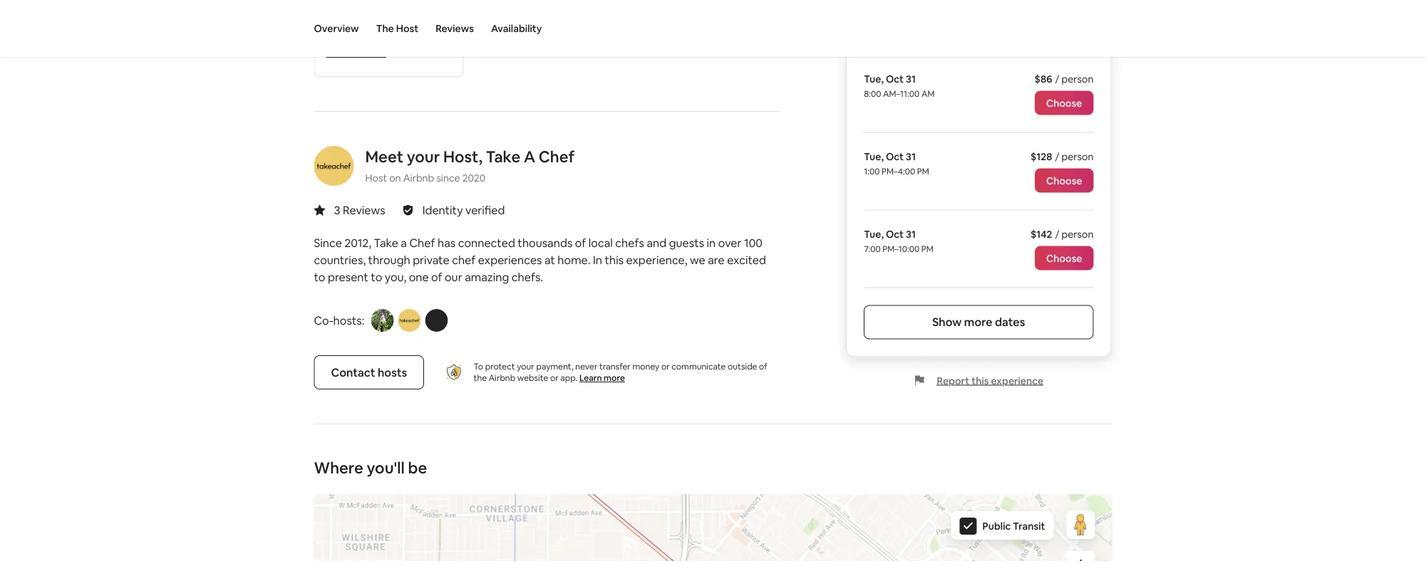 Task type: describe. For each thing, give the bounding box(es) containing it.
chefs.
[[512, 270, 543, 284]]

guests
[[669, 236, 704, 250]]

verified
[[465, 203, 505, 217]]

choose for $142
[[1046, 252, 1082, 265]]

has
[[438, 236, 456, 250]]

chefs
[[615, 236, 644, 250]]

home.
[[558, 253, 590, 267]]

your inside meet your host, take a chef host on airbnb since 2020
[[407, 146, 440, 167]]

overview
[[314, 22, 359, 35]]

meet
[[365, 146, 403, 167]]

oct for $86
[[886, 72, 904, 85]]

co-hosts:
[[314, 313, 364, 328]]

host inside button
[[396, 22, 418, 35]]

choose link for $86
[[1035, 91, 1094, 115]]

chef inside meet your host, take a chef host on airbnb since 2020
[[539, 146, 575, 167]]

incredible
[[341, 0, 386, 8]]

the inside button
[[376, 22, 394, 35]]

communicate
[[672, 361, 726, 372]]

take inside since 2012, take a chef has connected thousands of local chefs and guests in over 100 countries, through private chef experiences at home. in this experience, we are excited to present to you, one of our amazing chefs.
[[374, 236, 398, 250]]

connected
[[458, 236, 515, 250]]

and
[[647, 236, 667, 250]]

dates
[[995, 315, 1025, 330]]

identity
[[422, 203, 463, 217]]

show for show more dates
[[932, 315, 962, 330]]

show more
[[326, 45, 386, 59]]

more for show more
[[358, 45, 386, 59]]

choose link for $142
[[1035, 246, 1094, 270]]

person for $128 / person
[[1062, 150, 1094, 163]]

0 horizontal spatial or
[[550, 373, 559, 384]]

reviews button
[[436, 0, 474, 57]]

/ for $86
[[1055, 72, 1059, 85]]

at
[[544, 253, 555, 267]]

overview button
[[314, 0, 359, 57]]

/ for $128
[[1055, 150, 1059, 163]]

am
[[921, 88, 935, 99]]

public
[[983, 520, 1011, 533]]

learn more
[[579, 373, 625, 384]]

take inside meet your host, take a chef host on airbnb since 2020
[[486, 146, 520, 167]]

tue, oct 31 1:00 pm–4:00 pm
[[864, 150, 929, 177]]

a
[[524, 146, 535, 167]]

excited
[[727, 253, 766, 267]]

drag pegman onto the map to open street view image
[[1067, 511, 1095, 540]]

hosts
[[378, 365, 407, 380]]

where
[[314, 458, 363, 478]]

31 for $86
[[906, 72, 916, 85]]

meet your host, take a chef host on airbnb since 2020
[[365, 146, 575, 185]]

website
[[517, 373, 548, 384]]

oct for $128
[[886, 150, 904, 163]]

$86 / person
[[1035, 72, 1094, 85]]

amazing
[[465, 270, 509, 284]]

app.
[[560, 373, 578, 384]]

since 2012, take a chef has connected thousands of local chefs and guests in over 100 countries, through private chef experiences at home. in this experience, we are excited to present to you, one of our amazing chefs.
[[314, 236, 766, 284]]

your inside to protect your payment, never transfer money or communicate outside of the airbnb website or app.
[[517, 361, 534, 372]]

that
[[400, 8, 419, 21]]

1 to from the left
[[314, 270, 325, 284]]

host,
[[443, 146, 483, 167]]

2020
[[462, 172, 485, 185]]

0 horizontal spatial reviews
[[343, 203, 385, 217]]

pm–4:00
[[882, 166, 915, 177]]

contact hosts button
[[314, 356, 424, 390]]

of inside to protect your payment, never transfer money or communicate outside of the airbnb website or app.
[[759, 361, 767, 372]]

on
[[389, 172, 401, 185]]

experience
[[991, 375, 1044, 387]]

3 reviews
[[334, 203, 385, 217]]

2 to from the left
[[371, 270, 382, 284]]

t...
[[436, 21, 447, 33]]

never
[[575, 361, 598, 372]]

the inside an incredible tasting menu with everything that entails: the ingredients, t...
[[360, 21, 378, 33]]

experience,
[[626, 253, 687, 267]]

0 vertical spatial reviews
[[436, 22, 474, 35]]

be
[[408, 458, 427, 478]]

co-
[[314, 313, 333, 328]]

am–11:00
[[883, 88, 920, 99]]

choose link for $128
[[1035, 169, 1094, 193]]

100
[[744, 236, 763, 250]]

more for learn more
[[604, 373, 625, 384]]

in
[[707, 236, 716, 250]]

over
[[718, 236, 742, 250]]

local
[[589, 236, 613, 250]]

learn more link
[[579, 373, 625, 384]]

present
[[328, 270, 368, 284]]

7:00
[[864, 243, 881, 254]]

are
[[708, 253, 725, 267]]

payment,
[[536, 361, 574, 372]]

thousands
[[518, 236, 573, 250]]

pm for $128
[[917, 166, 929, 177]]

choose for $86
[[1046, 97, 1082, 109]]

oct for $142
[[886, 228, 904, 241]]

person for $142 / person
[[1062, 228, 1094, 241]]

host inside meet your host, take a chef host on airbnb since 2020
[[365, 172, 387, 185]]

tasting
[[388, 0, 420, 8]]

entails:
[[326, 21, 358, 33]]

show more link
[[326, 45, 386, 59]]

31 for $142
[[906, 228, 916, 241]]



Task type: vqa. For each thing, say whether or not it's contained in the screenshot.
top person
yes



Task type: locate. For each thing, give the bounding box(es) containing it.
this
[[605, 253, 624, 267], [972, 375, 989, 387]]

our
[[445, 270, 462, 284]]

public transit
[[983, 520, 1045, 533]]

learn more about the host, mariana. image
[[425, 309, 448, 332], [425, 309, 448, 332]]

an
[[326, 0, 339, 8]]

report
[[937, 375, 969, 387]]

2 vertical spatial 31
[[906, 228, 916, 241]]

choose
[[1046, 97, 1082, 109], [1046, 174, 1082, 187], [1046, 252, 1082, 265]]

to
[[314, 270, 325, 284], [371, 270, 382, 284]]

0 horizontal spatial your
[[407, 146, 440, 167]]

tue, inside tue, oct 31 7:00 pm–10:00 pm
[[864, 228, 884, 241]]

outside
[[728, 361, 757, 372]]

report this experience button
[[914, 375, 1044, 387]]

reviews right 3
[[343, 203, 385, 217]]

more down the host
[[358, 45, 386, 59]]

1 choose link from the top
[[1035, 91, 1094, 115]]

show up report
[[932, 315, 962, 330]]

0 vertical spatial tue,
[[864, 72, 884, 85]]

host left 'on'
[[365, 172, 387, 185]]

in
[[593, 253, 602, 267]]

pm–10:00
[[883, 243, 920, 254]]

choose down $86 / person
[[1046, 97, 1082, 109]]

0 vertical spatial airbnb
[[403, 172, 434, 185]]

through
[[368, 253, 410, 267]]

or down payment,
[[550, 373, 559, 384]]

1 vertical spatial this
[[972, 375, 989, 387]]

map region
[[275, 425, 1187, 562]]

3 31 from the top
[[906, 228, 916, 241]]

0 horizontal spatial take
[[374, 236, 398, 250]]

0 horizontal spatial airbnb
[[403, 172, 434, 185]]

1 vertical spatial host
[[365, 172, 387, 185]]

/ right $142
[[1055, 228, 1059, 241]]

oct
[[886, 72, 904, 85], [886, 150, 904, 163], [886, 228, 904, 241]]

1 vertical spatial reviews
[[343, 203, 385, 217]]

0 horizontal spatial of
[[431, 270, 442, 284]]

host down that
[[396, 22, 418, 35]]

1 vertical spatial your
[[517, 361, 534, 372]]

transfer
[[599, 361, 631, 372]]

oct inside tue, oct 31 8:00 am–11:00 am
[[886, 72, 904, 85]]

tue, for $128 / person
[[864, 150, 884, 163]]

oct up the am–11:00
[[886, 72, 904, 85]]

pm
[[917, 166, 929, 177], [921, 243, 933, 254]]

1 person from the top
[[1062, 72, 1094, 85]]

2 oct from the top
[[886, 150, 904, 163]]

this right in
[[605, 253, 624, 267]]

contact hosts
[[331, 365, 407, 380]]

more left dates
[[964, 315, 993, 330]]

/ for $142
[[1055, 228, 1059, 241]]

the host
[[376, 22, 418, 35]]

more
[[358, 45, 386, 59], [964, 315, 993, 330], [604, 373, 625, 384]]

identity verified
[[422, 203, 505, 217]]

tue, up '7:00'
[[864, 228, 884, 241]]

$142
[[1031, 228, 1052, 241]]

1 vertical spatial tue,
[[864, 150, 884, 163]]

2 tue, from the top
[[864, 150, 884, 163]]

tue, for $86 / person
[[864, 72, 884, 85]]

person right $86
[[1062, 72, 1094, 85]]

31 up the am–11:00
[[906, 72, 916, 85]]

2 choose link from the top
[[1035, 169, 1094, 193]]

availability button
[[491, 0, 542, 57]]

transit
[[1013, 520, 1045, 533]]

oct up pm–4:00
[[886, 150, 904, 163]]

3
[[334, 203, 340, 217]]

take
[[486, 146, 520, 167], [374, 236, 398, 250]]

/ right $86
[[1055, 72, 1059, 85]]

person
[[1062, 72, 1094, 85], [1062, 150, 1094, 163], [1062, 228, 1094, 241]]

0 vertical spatial more
[[358, 45, 386, 59]]

$142 / person
[[1031, 228, 1094, 241]]

2 vertical spatial choose
[[1046, 252, 1082, 265]]

pm right pm–10:00
[[921, 243, 933, 254]]

2 horizontal spatial more
[[964, 315, 993, 330]]

2 person from the top
[[1062, 150, 1094, 163]]

0 horizontal spatial show
[[326, 45, 355, 59]]

experiences
[[478, 253, 542, 267]]

of up home.
[[575, 236, 586, 250]]

airbnb down protect
[[489, 373, 515, 384]]

31 inside tue, oct 31 7:00 pm–10:00 pm
[[906, 228, 916, 241]]

8:00
[[864, 88, 881, 99]]

of left 'our'
[[431, 270, 442, 284]]

this right report
[[972, 375, 989, 387]]

0 vertical spatial host
[[396, 22, 418, 35]]

1 oct from the top
[[886, 72, 904, 85]]

1 vertical spatial oct
[[886, 150, 904, 163]]

0 vertical spatial this
[[605, 253, 624, 267]]

choose down "$128 / person"
[[1046, 174, 1082, 187]]

1 / from the top
[[1055, 72, 1059, 85]]

3 oct from the top
[[886, 228, 904, 241]]

$86
[[1035, 72, 1052, 85]]

protect
[[485, 361, 515, 372]]

1 choose from the top
[[1046, 97, 1082, 109]]

to left you,
[[371, 270, 382, 284]]

or right money
[[661, 361, 670, 372]]

1 horizontal spatial reviews
[[436, 22, 474, 35]]

more for show more dates
[[964, 315, 993, 330]]

1 horizontal spatial chef
[[539, 146, 575, 167]]

show inside "link"
[[932, 315, 962, 330]]

ingredients,
[[380, 21, 434, 33]]

pm right pm–4:00
[[917, 166, 929, 177]]

2 choose from the top
[[1046, 174, 1082, 187]]

show
[[326, 45, 355, 59], [932, 315, 962, 330]]

0 horizontal spatial more
[[358, 45, 386, 59]]

2 vertical spatial tue,
[[864, 228, 884, 241]]

1 31 from the top
[[906, 72, 916, 85]]

1 horizontal spatial to
[[371, 270, 382, 284]]

choose down $142 / person
[[1046, 252, 1082, 265]]

the
[[474, 373, 487, 384]]

hosts:
[[333, 313, 364, 328]]

0 vertical spatial pm
[[917, 166, 929, 177]]

person right $142
[[1062, 228, 1094, 241]]

report this experience
[[937, 375, 1044, 387]]

a
[[401, 236, 407, 250]]

3 person from the top
[[1062, 228, 1094, 241]]

3 / from the top
[[1055, 228, 1059, 241]]

an incredible tasting menu with everything that entails: the ingredients, t...
[[326, 0, 449, 33]]

oct inside tue, oct 31 7:00 pm–10:00 pm
[[886, 228, 904, 241]]

airbnb right 'on'
[[403, 172, 434, 185]]

2 / from the top
[[1055, 150, 1059, 163]]

1 horizontal spatial take
[[486, 146, 520, 167]]

2 vertical spatial of
[[759, 361, 767, 372]]

1 horizontal spatial more
[[604, 373, 625, 384]]

show for show more
[[326, 45, 355, 59]]

0 vertical spatial take
[[486, 146, 520, 167]]

31 inside tue, oct 31 1:00 pm–4:00 pm
[[906, 150, 916, 163]]

oct up pm–10:00
[[886, 228, 904, 241]]

1:00
[[864, 166, 880, 177]]

2 vertical spatial person
[[1062, 228, 1094, 241]]

to
[[474, 361, 483, 372]]

1 vertical spatial chef
[[409, 236, 435, 250]]

chef right a
[[409, 236, 435, 250]]

to protect your payment, never transfer money or communicate outside of the airbnb website or app.
[[474, 361, 767, 384]]

1 horizontal spatial or
[[661, 361, 670, 372]]

reviews
[[436, 22, 474, 35], [343, 203, 385, 217]]

pm inside tue, oct 31 7:00 pm–10:00 pm
[[921, 243, 933, 254]]

2 horizontal spatial of
[[759, 361, 767, 372]]

choose link
[[1035, 91, 1094, 115], [1035, 169, 1094, 193], [1035, 246, 1094, 270]]

2 31 from the top
[[906, 150, 916, 163]]

1 vertical spatial 31
[[906, 150, 916, 163]]

0 vertical spatial 31
[[906, 72, 916, 85]]

1 vertical spatial airbnb
[[489, 373, 515, 384]]

$128 / person
[[1031, 150, 1094, 163]]

1 vertical spatial take
[[374, 236, 398, 250]]

more inside "link"
[[964, 315, 993, 330]]

chef right the a
[[539, 146, 575, 167]]

person right '$128'
[[1062, 150, 1094, 163]]

tue, inside tue, oct 31 8:00 am–11:00 am
[[864, 72, 884, 85]]

this inside since 2012, take a chef has connected thousands of local chefs and guests in over 100 countries, through private chef experiences at home. in this experience, we are excited to present to you, one of our amazing chefs.
[[605, 253, 624, 267]]

1 horizontal spatial your
[[517, 361, 534, 372]]

2012,
[[344, 236, 371, 250]]

zoom in image
[[1075, 560, 1087, 562]]

3 choose from the top
[[1046, 252, 1082, 265]]

show more dates
[[932, 315, 1025, 330]]

/
[[1055, 72, 1059, 85], [1055, 150, 1059, 163], [1055, 228, 1059, 241]]

2 vertical spatial oct
[[886, 228, 904, 241]]

1 vertical spatial of
[[431, 270, 442, 284]]

where you'll be
[[314, 458, 427, 478]]

1 vertical spatial more
[[964, 315, 993, 330]]

$128
[[1031, 150, 1052, 163]]

since
[[314, 236, 342, 250]]

you,
[[385, 270, 406, 284]]

31
[[906, 72, 916, 85], [906, 150, 916, 163], [906, 228, 916, 241]]

learn
[[579, 373, 602, 384]]

show more dates link
[[864, 305, 1094, 340]]

since
[[436, 172, 460, 185]]

countries,
[[314, 253, 366, 267]]

airbnb inside meet your host, take a chef host on airbnb since 2020
[[403, 172, 434, 185]]

0 horizontal spatial host
[[365, 172, 387, 185]]

menu
[[423, 0, 449, 8]]

pm for $142
[[921, 243, 933, 254]]

person for $86 / person
[[1062, 72, 1094, 85]]

or
[[661, 361, 670, 372], [550, 373, 559, 384]]

everything
[[348, 8, 398, 21]]

private
[[413, 253, 449, 267]]

your up website
[[517, 361, 534, 372]]

/ right '$128'
[[1055, 150, 1059, 163]]

the host button
[[376, 0, 418, 57]]

1 tue, from the top
[[864, 72, 884, 85]]

31 for $128
[[906, 150, 916, 163]]

tue, up 8:00
[[864, 72, 884, 85]]

31 inside tue, oct 31 8:00 am–11:00 am
[[906, 72, 916, 85]]

to down countries,
[[314, 270, 325, 284]]

chef
[[452, 253, 476, 267]]

0 vertical spatial of
[[575, 236, 586, 250]]

learn more about the host, mariana. image
[[398, 309, 421, 332], [398, 309, 421, 332]]

airbnb
[[403, 172, 434, 185], [489, 373, 515, 384]]

you'll
[[367, 458, 405, 478]]

reviews down menu
[[436, 22, 474, 35]]

0 vertical spatial your
[[407, 146, 440, 167]]

1 horizontal spatial show
[[932, 315, 962, 330]]

0 vertical spatial choose
[[1046, 97, 1082, 109]]

1 vertical spatial show
[[932, 315, 962, 330]]

0 horizontal spatial chef
[[409, 236, 435, 250]]

contact
[[331, 365, 375, 380]]

availability
[[491, 22, 542, 35]]

chef inside since 2012, take a chef has connected thousands of local chefs and guests in over 100 countries, through private chef experiences at home. in this experience, we are excited to present to you, one of our amazing chefs.
[[409, 236, 435, 250]]

tue, oct 31 7:00 pm–10:00 pm
[[864, 228, 933, 254]]

2 vertical spatial /
[[1055, 228, 1059, 241]]

money
[[633, 361, 660, 372]]

0 vertical spatial oct
[[886, 72, 904, 85]]

choose link down "$128 / person"
[[1035, 169, 1094, 193]]

pm inside tue, oct 31 1:00 pm–4:00 pm
[[917, 166, 929, 177]]

0 vertical spatial chef
[[539, 146, 575, 167]]

1 vertical spatial choose link
[[1035, 169, 1094, 193]]

1 horizontal spatial host
[[396, 22, 418, 35]]

choose link down $86 / person
[[1035, 91, 1094, 115]]

your up since
[[407, 146, 440, 167]]

tue, inside tue, oct 31 1:00 pm–4:00 pm
[[864, 150, 884, 163]]

the down incredible
[[360, 21, 378, 33]]

31 up pm–4:00
[[906, 150, 916, 163]]

1 vertical spatial /
[[1055, 150, 1059, 163]]

the down everything
[[376, 22, 394, 35]]

show down overview
[[326, 45, 355, 59]]

more down 'transfer'
[[604, 373, 625, 384]]

choose for $128
[[1046, 174, 1082, 187]]

1 vertical spatial choose
[[1046, 174, 1082, 187]]

0 vertical spatial show
[[326, 45, 355, 59]]

2 vertical spatial more
[[604, 373, 625, 384]]

take up "through"
[[374, 236, 398, 250]]

0 vertical spatial person
[[1062, 72, 1094, 85]]

of right outside
[[759, 361, 767, 372]]

1 vertical spatial pm
[[921, 243, 933, 254]]

learn more about the host, graciela. image
[[371, 309, 394, 332], [371, 309, 394, 332]]

tue, up 1:00
[[864, 150, 884, 163]]

1 vertical spatial person
[[1062, 150, 1094, 163]]

0 vertical spatial choose link
[[1035, 91, 1094, 115]]

learn more about the host, take a chef. image
[[314, 146, 354, 186], [314, 146, 354, 186]]

chef
[[539, 146, 575, 167], [409, 236, 435, 250]]

3 tue, from the top
[[864, 228, 884, 241]]

1 horizontal spatial airbnb
[[489, 373, 515, 384]]

3 choose link from the top
[[1035, 246, 1094, 270]]

1 horizontal spatial this
[[972, 375, 989, 387]]

choose link down $142 / person
[[1035, 246, 1094, 270]]

one
[[409, 270, 429, 284]]

0 vertical spatial /
[[1055, 72, 1059, 85]]

oct inside tue, oct 31 1:00 pm–4:00 pm
[[886, 150, 904, 163]]

take left the a
[[486, 146, 520, 167]]

1 horizontal spatial of
[[575, 236, 586, 250]]

0 horizontal spatial to
[[314, 270, 325, 284]]

31 up pm–10:00
[[906, 228, 916, 241]]

tue, for $142 / person
[[864, 228, 884, 241]]

0 horizontal spatial this
[[605, 253, 624, 267]]

2 vertical spatial choose link
[[1035, 246, 1094, 270]]

airbnb inside to protect your payment, never transfer money or communicate outside of the airbnb website or app.
[[489, 373, 515, 384]]



